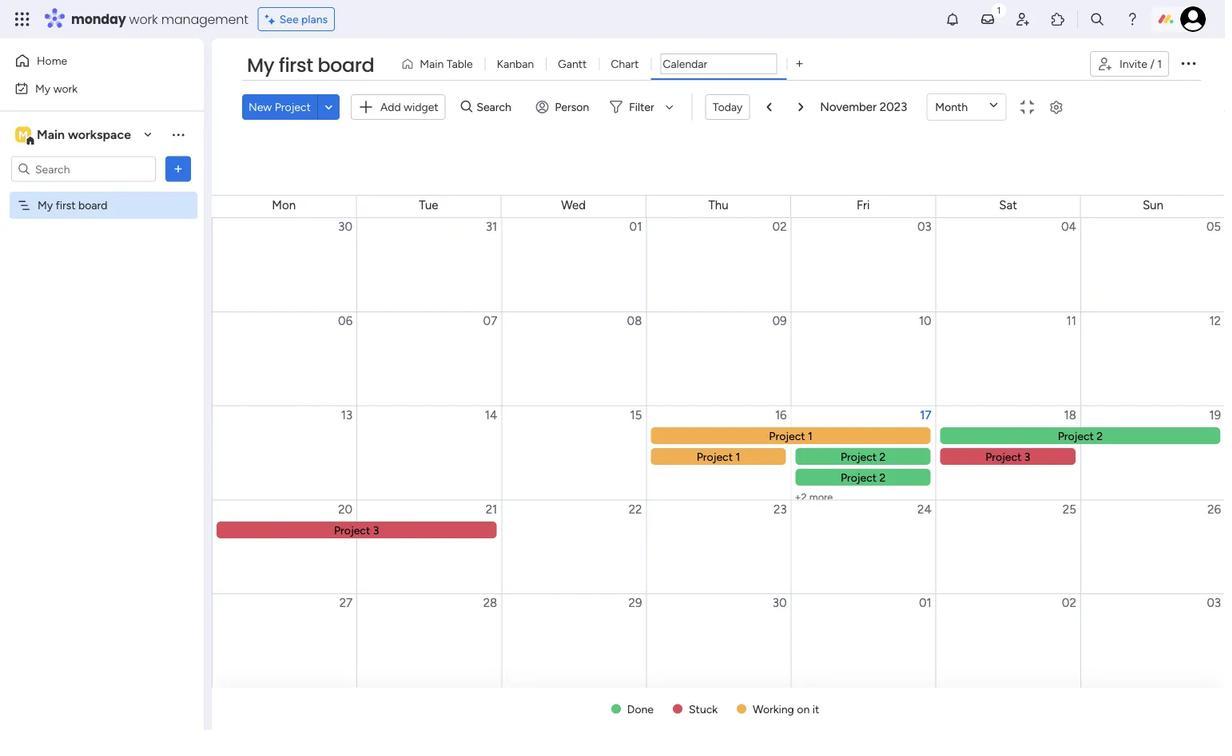 Task type: describe. For each thing, give the bounding box(es) containing it.
sun
[[1143, 198, 1164, 213]]

my first board inside list box
[[38, 199, 107, 212]]

add widget
[[380, 100, 439, 114]]

my work
[[35, 82, 78, 95]]

+2 more link
[[795, 492, 935, 504]]

monday
[[71, 10, 126, 28]]

add
[[380, 100, 401, 114]]

monday work management
[[71, 10, 248, 28]]

main table
[[420, 57, 473, 71]]

month
[[935, 100, 968, 114]]

inbox image
[[980, 11, 996, 27]]

done
[[627, 702, 654, 716]]

home
[[37, 54, 67, 68]]

see plans button
[[258, 7, 335, 31]]

on
[[797, 702, 810, 716]]

/
[[1150, 57, 1155, 71]]

my inside field
[[247, 52, 274, 79]]

Search in workspace field
[[34, 160, 133, 178]]

my inside list box
[[38, 199, 53, 212]]

person
[[555, 100, 589, 114]]

more
[[809, 492, 833, 504]]

arrow down image
[[660, 98, 679, 117]]

workspace options image
[[170, 126, 186, 142]]

invite / 1 button
[[1090, 51, 1169, 77]]

main workspace
[[37, 127, 131, 142]]

gantt
[[558, 57, 587, 71]]

select product image
[[14, 11, 30, 27]]

1
[[1157, 57, 1162, 71]]

new project
[[249, 100, 311, 114]]

chart button
[[599, 51, 651, 77]]

invite
[[1120, 57, 1148, 71]]

john smith image
[[1180, 6, 1206, 32]]

work for monday
[[129, 10, 158, 28]]

today
[[713, 100, 743, 114]]

mon
[[272, 198, 296, 213]]

see plans
[[279, 12, 328, 26]]

stuck
[[689, 702, 718, 716]]

working
[[753, 702, 794, 716]]

add widget button
[[351, 94, 446, 120]]

work for my
[[53, 82, 78, 95]]

1 vertical spatial options image
[[170, 161, 186, 177]]

gantt button
[[546, 51, 599, 77]]

main table button
[[395, 51, 485, 77]]

sat
[[999, 198, 1017, 213]]

tue
[[419, 198, 438, 213]]

my first board inside field
[[247, 52, 374, 79]]



Task type: vqa. For each thing, say whether or not it's contained in the screenshot.
My
yes



Task type: locate. For each thing, give the bounding box(es) containing it.
widget
[[404, 100, 439, 114]]

board down search in workspace field
[[78, 199, 107, 212]]

kanban
[[497, 57, 534, 71]]

filter
[[629, 100, 654, 114]]

main inside workspace selection "element"
[[37, 127, 65, 142]]

0 horizontal spatial main
[[37, 127, 65, 142]]

0 vertical spatial first
[[279, 52, 313, 79]]

1 vertical spatial my first board
[[38, 199, 107, 212]]

0 horizontal spatial first
[[56, 199, 76, 212]]

november
[[820, 100, 877, 114]]

workspace image
[[15, 126, 31, 143]]

working on it
[[753, 702, 819, 716]]

main for main workspace
[[37, 127, 65, 142]]

0 horizontal spatial work
[[53, 82, 78, 95]]

workspace selection element
[[15, 125, 133, 146]]

board inside field
[[318, 52, 374, 79]]

1 vertical spatial board
[[78, 199, 107, 212]]

0 vertical spatial work
[[129, 10, 158, 28]]

Search field
[[473, 96, 521, 118]]

my up "new"
[[247, 52, 274, 79]]

my work button
[[10, 76, 172, 101]]

first
[[279, 52, 313, 79], [56, 199, 76, 212]]

1 horizontal spatial first
[[279, 52, 313, 79]]

home button
[[10, 48, 172, 74]]

1 horizontal spatial my first board
[[247, 52, 374, 79]]

1 vertical spatial my
[[35, 82, 51, 95]]

search everything image
[[1089, 11, 1105, 27]]

1 vertical spatial main
[[37, 127, 65, 142]]

chart
[[611, 57, 639, 71]]

0 vertical spatial my first board
[[247, 52, 374, 79]]

see
[[279, 12, 299, 26]]

help image
[[1124, 11, 1140, 27]]

my down search in workspace field
[[38, 199, 53, 212]]

0 horizontal spatial my first board
[[38, 199, 107, 212]]

options image
[[1179, 53, 1198, 73], [170, 161, 186, 177]]

2023
[[880, 100, 907, 114]]

main inside "button"
[[420, 57, 444, 71]]

m
[[18, 128, 28, 141]]

0 horizontal spatial options image
[[170, 161, 186, 177]]

0 vertical spatial my
[[247, 52, 274, 79]]

person button
[[529, 94, 599, 120]]

options image right 1
[[1179, 53, 1198, 73]]

project
[[275, 100, 311, 114]]

new project button
[[242, 94, 317, 120]]

thu
[[708, 198, 728, 213]]

filter button
[[604, 94, 679, 120]]

my first board
[[247, 52, 374, 79], [38, 199, 107, 212]]

first inside field
[[279, 52, 313, 79]]

my inside button
[[35, 82, 51, 95]]

my first board up project
[[247, 52, 374, 79]]

board up angle down image
[[318, 52, 374, 79]]

list arrow image
[[767, 102, 771, 112]]

my first board list box
[[0, 189, 204, 435]]

main right workspace icon on the top left
[[37, 127, 65, 142]]

my down home
[[35, 82, 51, 95]]

first down search in workspace field
[[56, 199, 76, 212]]

option
[[0, 191, 204, 194]]

0 vertical spatial options image
[[1179, 53, 1198, 73]]

0 vertical spatial board
[[318, 52, 374, 79]]

invite members image
[[1015, 11, 1031, 27]]

fri
[[857, 198, 870, 213]]

kanban button
[[485, 51, 546, 77]]

main for main table
[[420, 57, 444, 71]]

board inside list box
[[78, 199, 107, 212]]

list arrow image
[[799, 102, 803, 112]]

None field
[[660, 54, 777, 74]]

new
[[249, 100, 272, 114]]

work
[[129, 10, 158, 28], [53, 82, 78, 95]]

1 horizontal spatial board
[[318, 52, 374, 79]]

2 vertical spatial my
[[38, 199, 53, 212]]

today button
[[705, 94, 750, 120]]

november 2023
[[820, 100, 907, 114]]

work down home
[[53, 82, 78, 95]]

0 horizontal spatial board
[[78, 199, 107, 212]]

plans
[[301, 12, 328, 26]]

1 horizontal spatial options image
[[1179, 53, 1198, 73]]

table
[[447, 57, 473, 71]]

1 horizontal spatial main
[[420, 57, 444, 71]]

first inside list box
[[56, 199, 76, 212]]

invite / 1
[[1120, 57, 1162, 71]]

My first board field
[[243, 52, 378, 79]]

0 vertical spatial main
[[420, 57, 444, 71]]

v2 search image
[[461, 98, 473, 116]]

my
[[247, 52, 274, 79], [35, 82, 51, 95], [38, 199, 53, 212]]

main
[[420, 57, 444, 71], [37, 127, 65, 142]]

1 vertical spatial first
[[56, 199, 76, 212]]

1 horizontal spatial work
[[129, 10, 158, 28]]

my first board down search in workspace field
[[38, 199, 107, 212]]

apps image
[[1050, 11, 1066, 27]]

+2 more
[[795, 492, 833, 504]]

management
[[161, 10, 248, 28]]

first up project
[[279, 52, 313, 79]]

board
[[318, 52, 374, 79], [78, 199, 107, 212]]

wed
[[561, 198, 586, 213]]

angle down image
[[325, 101, 333, 113]]

+2
[[795, 492, 807, 504]]

options image down workspace options image
[[170, 161, 186, 177]]

workspace
[[68, 127, 131, 142]]

it
[[813, 702, 819, 716]]

main left 'table'
[[420, 57, 444, 71]]

1 image
[[992, 1, 1006, 19]]

add view image
[[796, 58, 803, 70]]

notifications image
[[945, 11, 961, 27]]

work right monday
[[129, 10, 158, 28]]

work inside button
[[53, 82, 78, 95]]

1 vertical spatial work
[[53, 82, 78, 95]]



